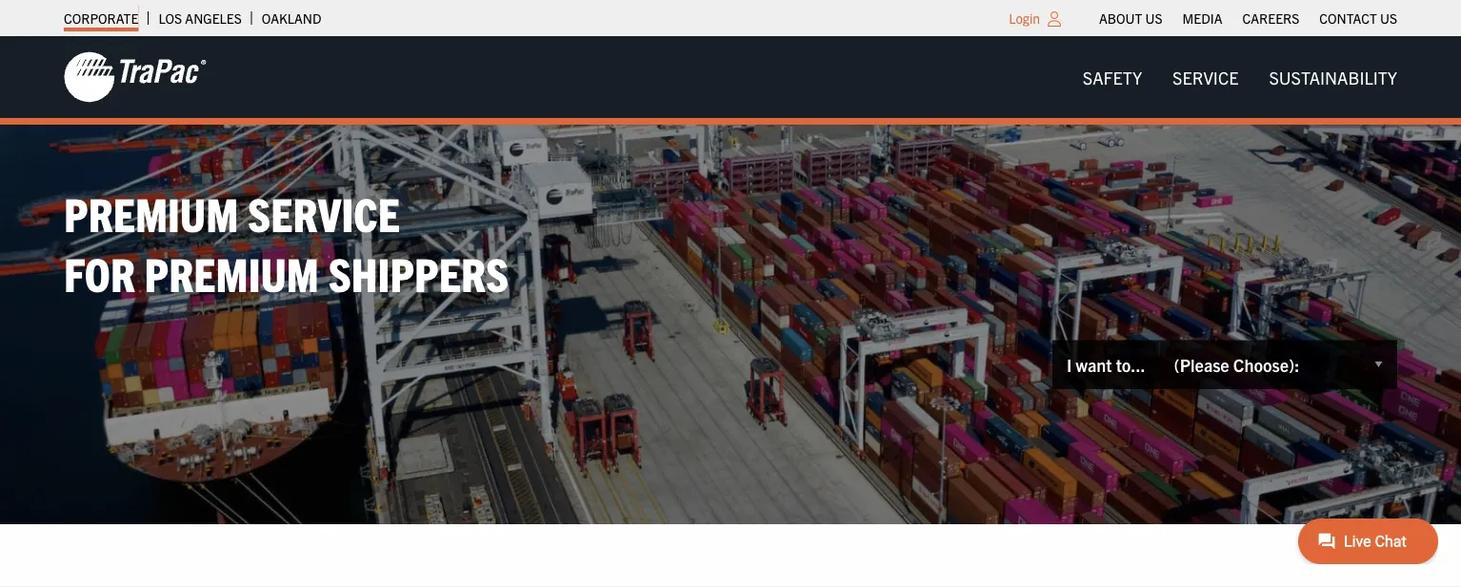 Task type: describe. For each thing, give the bounding box(es) containing it.
0 vertical spatial premium
[[64, 184, 239, 242]]

login
[[1009, 10, 1041, 27]]

shippers
[[328, 244, 509, 301]]

contact us
[[1320, 10, 1398, 27]]

us for about us
[[1146, 10, 1163, 27]]

want
[[1076, 354, 1112, 376]]

angeles
[[185, 10, 242, 27]]

corporate image
[[64, 51, 207, 104]]

1 horizontal spatial service
[[1173, 66, 1239, 88]]

corporate link
[[64, 5, 139, 31]]

los angeles link
[[159, 5, 242, 31]]

sustainability
[[1270, 66, 1398, 88]]

about
[[1100, 10, 1143, 27]]

media
[[1183, 10, 1223, 27]]

service link
[[1158, 58, 1254, 96]]

oakland link
[[262, 5, 322, 31]]

i
[[1067, 354, 1072, 376]]

login link
[[1009, 10, 1041, 27]]

safety link
[[1068, 58, 1158, 96]]

i want to...
[[1067, 354, 1146, 376]]

contact us link
[[1320, 5, 1398, 31]]

sustainability link
[[1254, 58, 1413, 96]]

los angeles
[[159, 10, 242, 27]]

premium service for premium shippers
[[64, 184, 509, 301]]



Task type: vqa. For each thing, say whether or not it's contained in the screenshot.
light icon
yes



Task type: locate. For each thing, give the bounding box(es) containing it.
1 vertical spatial menu bar
[[1068, 58, 1413, 96]]

contact
[[1320, 10, 1378, 27]]

light image
[[1048, 11, 1062, 27]]

for
[[64, 244, 135, 301]]

0 horizontal spatial service
[[248, 184, 400, 242]]

service inside premium service for premium shippers
[[248, 184, 400, 242]]

oakland
[[262, 10, 322, 27]]

us right contact
[[1381, 10, 1398, 27]]

0 horizontal spatial us
[[1146, 10, 1163, 27]]

1 vertical spatial premium
[[144, 244, 319, 301]]

about us link
[[1100, 5, 1163, 31]]

menu bar
[[1090, 5, 1408, 31], [1068, 58, 1413, 96]]

us for contact us
[[1381, 10, 1398, 27]]

service
[[1173, 66, 1239, 88], [248, 184, 400, 242]]

menu bar containing about us
[[1090, 5, 1408, 31]]

los
[[159, 10, 182, 27]]

media link
[[1183, 5, 1223, 31]]

0 vertical spatial service
[[1173, 66, 1239, 88]]

menu bar down careers
[[1068, 58, 1413, 96]]

about us
[[1100, 10, 1163, 27]]

us
[[1146, 10, 1163, 27], [1381, 10, 1398, 27]]

careers link
[[1243, 5, 1300, 31]]

to...
[[1116, 354, 1146, 376]]

careers
[[1243, 10, 1300, 27]]

0 vertical spatial menu bar
[[1090, 5, 1408, 31]]

2 us from the left
[[1381, 10, 1398, 27]]

1 horizontal spatial us
[[1381, 10, 1398, 27]]

safety
[[1083, 66, 1143, 88]]

menu bar containing safety
[[1068, 58, 1413, 96]]

premium
[[64, 184, 239, 242], [144, 244, 319, 301]]

menu bar up service link
[[1090, 5, 1408, 31]]

1 vertical spatial service
[[248, 184, 400, 242]]

us right about
[[1146, 10, 1163, 27]]

1 us from the left
[[1146, 10, 1163, 27]]

corporate
[[64, 10, 139, 27]]



